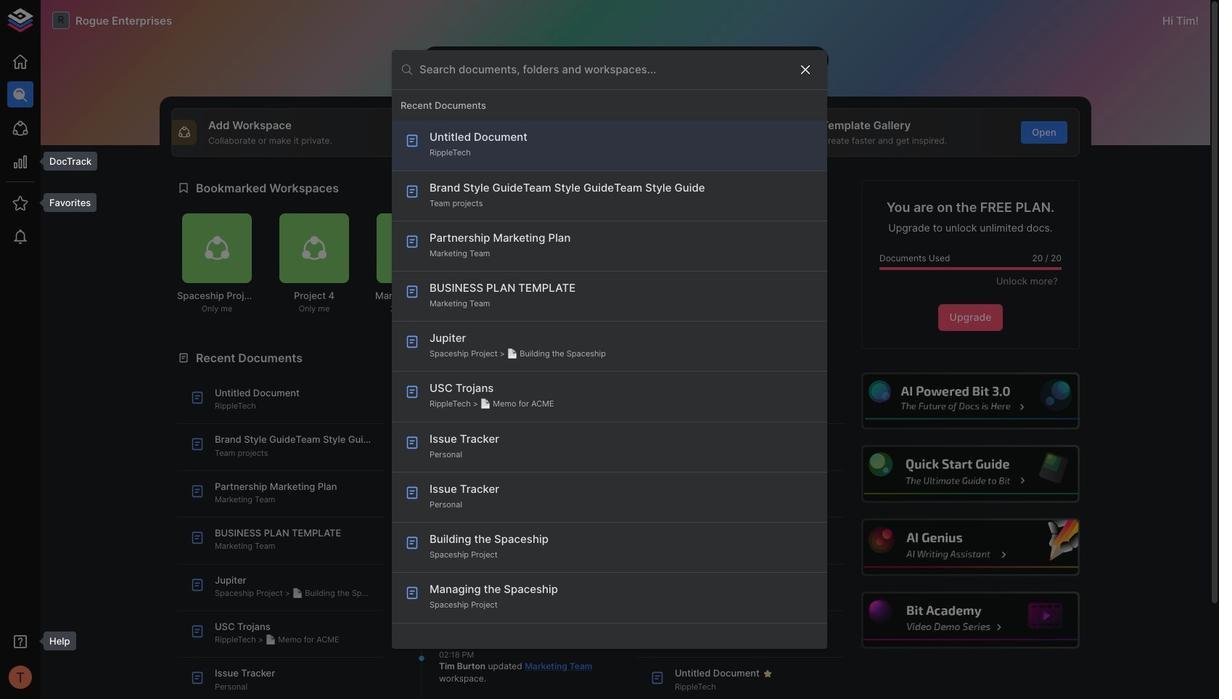 Task type: describe. For each thing, give the bounding box(es) containing it.
3 help image from the top
[[862, 519, 1080, 576]]

3 tooltip from the top
[[33, 632, 76, 651]]

4 help image from the top
[[862, 592, 1080, 649]]

2 tooltip from the top
[[33, 193, 97, 212]]



Task type: vqa. For each thing, say whether or not it's contained in the screenshot.
1st tooltip from the bottom of the page
yes



Task type: locate. For each thing, give the bounding box(es) containing it.
Search documents, folders and workspaces... text field
[[420, 58, 787, 81]]

help image
[[862, 372, 1080, 430], [862, 445, 1080, 503], [862, 519, 1080, 576], [862, 592, 1080, 649]]

1 vertical spatial tooltip
[[33, 193, 97, 212]]

2 vertical spatial tooltip
[[33, 632, 76, 651]]

2 help image from the top
[[862, 445, 1080, 503]]

1 tooltip from the top
[[33, 152, 98, 171]]

1 help image from the top
[[862, 372, 1080, 430]]

0 vertical spatial tooltip
[[33, 152, 98, 171]]

tooltip
[[33, 152, 98, 171], [33, 193, 97, 212], [33, 632, 76, 651]]

dialog
[[392, 50, 828, 649]]



